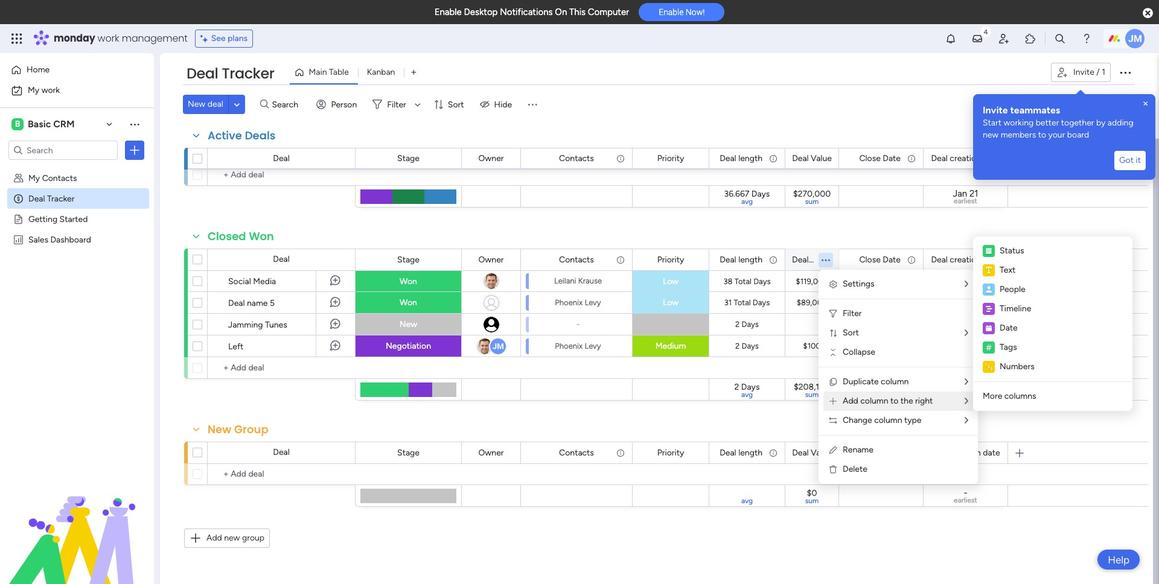 Task type: vqa. For each thing, say whether or not it's contained in the screenshot.
component icon related to Public board image associated with 2nd Add to favorites image
no



Task type: locate. For each thing, give the bounding box(es) containing it.
work down 'home'
[[41, 85, 60, 95]]

jan
[[953, 189, 968, 199], [870, 277, 882, 286], [870, 298, 882, 307]]

deal creation date field up - earliest
[[929, 447, 1004, 460]]

add new group button
[[184, 529, 270, 548]]

dec 24, 2023
[[943, 298, 990, 307]]

1 vertical spatial date
[[984, 255, 1001, 265]]

2 negotiation from the top
[[386, 341, 431, 352]]

see
[[211, 33, 226, 43]]

enable
[[435, 7, 462, 18], [659, 7, 684, 17]]

new inside field
[[208, 422, 231, 437]]

0 vertical spatial date
[[984, 153, 1001, 163]]

2 vertical spatial date
[[984, 448, 1001, 458]]

- inside - earliest
[[964, 488, 968, 499]]

column information image for contacts
[[616, 448, 626, 458]]

1 vertical spatial to
[[891, 396, 899, 407]]

1 deal value from the top
[[793, 153, 832, 163]]

got it
[[1120, 155, 1142, 166]]

option
[[0, 167, 154, 169]]

closed
[[208, 229, 246, 244]]

3 name from the top
[[247, 298, 268, 309]]

value up the $270,000
[[811, 153, 832, 163]]

2 vertical spatial deal value field
[[790, 447, 835, 460]]

value up delete icon
[[811, 448, 832, 458]]

filter right filter image
[[843, 309, 862, 319]]

17, up 24,
[[959, 277, 969, 286]]

deal creation date field for won
[[929, 253, 1004, 267]]

1 mar 7 from the top
[[956, 320, 976, 329]]

filter image
[[829, 309, 838, 319]]

deal creation date field up dec 17, 2023
[[929, 253, 1004, 267]]

now!
[[686, 7, 705, 17]]

0 horizontal spatial add
[[207, 533, 222, 544]]

3 avg from the top
[[742, 497, 753, 506]]

deal tracker up angle down icon at the top of page
[[187, 63, 274, 83]]

name for 2
[[247, 127, 268, 137]]

avg inside 2 days avg
[[742, 391, 753, 399]]

1 + add deal text field from the top
[[214, 168, 350, 182]]

dec up dec 24, 2023 at the right of the page
[[944, 277, 958, 286]]

filter inside popup button
[[387, 99, 406, 110]]

tracker
[[222, 63, 274, 83], [47, 193, 75, 204]]

my inside option
[[28, 85, 39, 95]]

main
[[309, 67, 327, 77]]

high
[[662, 148, 680, 158]]

Priority field
[[655, 152, 688, 165], [655, 253, 688, 267], [655, 447, 688, 460]]

sum inside $208,100 sum
[[806, 391, 819, 399]]

0 vertical spatial jan
[[953, 189, 968, 199]]

feb 10
[[954, 149, 978, 158]]

add for add new group
[[207, 533, 222, 544]]

0 vertical spatial contacts field
[[556, 152, 597, 165]]

new inside "button"
[[188, 99, 206, 109]]

2023
[[971, 277, 989, 286], [972, 298, 990, 307], [971, 382, 992, 393]]

add column to the right image
[[829, 397, 838, 407]]

list arrow image down dec 17, 2023 earliest
[[965, 417, 969, 425]]

1 name from the top
[[247, 127, 268, 137]]

2 jan 24 from the top
[[870, 298, 893, 307]]

enable left desktop
[[435, 7, 462, 18]]

1 priority field from the top
[[655, 152, 688, 165]]

dec inside dec 17, 2023 earliest
[[940, 382, 956, 393]]

add right add column to the right icon on the right bottom of the page
[[843, 396, 859, 407]]

jan 24 down settings
[[870, 298, 893, 307]]

+ add deal text field down 'group'
[[214, 468, 350, 482]]

2 contacts field from the top
[[556, 253, 597, 267]]

hide button
[[475, 95, 520, 114]]

1 earliest from the top
[[954, 197, 978, 205]]

deal length
[[720, 153, 763, 163], [720, 255, 763, 265], [720, 448, 763, 458]]

Deal creation date field
[[929, 152, 1004, 165], [929, 253, 1004, 267], [929, 447, 1004, 460]]

1 vertical spatial total
[[734, 298, 751, 307]]

0 vertical spatial add
[[843, 396, 859, 407]]

stage for deals
[[397, 153, 420, 163]]

list arrow image left more
[[965, 397, 969, 406]]

new for new group
[[208, 422, 231, 437]]

1 creation from the top
[[950, 153, 981, 163]]

priority
[[658, 153, 685, 163], [658, 255, 685, 265], [658, 448, 685, 458]]

stage for group
[[397, 448, 420, 458]]

creation up - earliest
[[950, 448, 981, 458]]

date up text
[[984, 255, 1001, 265]]

change
[[843, 416, 873, 426]]

7
[[972, 320, 976, 329], [972, 342, 976, 351]]

3 stage field from the top
[[394, 447, 423, 460]]

0 vertical spatial new
[[983, 130, 999, 140]]

0 horizontal spatial tracker
[[47, 193, 75, 204]]

name
[[247, 127, 268, 137], [247, 149, 268, 159], [247, 298, 268, 309]]

invite teammates heading
[[983, 104, 1146, 117]]

contacts inside list box
[[42, 173, 77, 183]]

2 deal creation date field from the top
[[929, 253, 1004, 267]]

deal value field up delete icon
[[790, 447, 835, 460]]

name up deal name 3
[[247, 127, 268, 137]]

kanban button
[[358, 63, 404, 82]]

mar 7
[[956, 320, 976, 329], [956, 342, 976, 351]]

1 owner from the top
[[479, 153, 504, 163]]

more
[[983, 391, 1003, 402]]

2023 inside dec 17, 2023 earliest
[[971, 382, 992, 393]]

3 owner field from the top
[[476, 447, 507, 460]]

to left the the
[[891, 396, 899, 407]]

dashboard
[[50, 234, 91, 245]]

my work option
[[7, 81, 147, 100]]

2 name from the top
[[247, 149, 268, 159]]

2 vertical spatial close date field
[[857, 447, 904, 460]]

sort image
[[829, 329, 838, 338]]

17, for dec 17, 2023 earliest
[[958, 382, 969, 393]]

0 vertical spatial owner field
[[476, 152, 507, 165]]

0 vertical spatial 7
[[972, 320, 976, 329]]

change column type image
[[829, 416, 838, 426]]

Stage field
[[394, 152, 423, 165], [394, 253, 423, 267], [394, 447, 423, 460]]

1 vertical spatial krause
[[578, 277, 602, 286]]

mar 9
[[872, 342, 891, 351]]

creation for closed won
[[950, 255, 981, 265]]

earliest inside dec 17, 2023 earliest
[[954, 390, 978, 399]]

2023 up dec 24, 2023 at the right of the page
[[971, 277, 989, 286]]

leilani krause
[[554, 148, 602, 157], [554, 277, 602, 286]]

2 vertical spatial dec
[[940, 382, 956, 393]]

3 close date from the top
[[860, 448, 901, 458]]

work for my
[[41, 85, 60, 95]]

0 vertical spatial deal value
[[793, 153, 832, 163]]

deal length for active deals
[[720, 153, 763, 163]]

0 vertical spatial work
[[98, 31, 119, 45]]

list arrow image
[[965, 397, 969, 406], [965, 417, 969, 425]]

1 list arrow image from the top
[[965, 397, 969, 406]]

invite inside invite teammates start working better together by adding new members to your board
[[983, 104, 1009, 116]]

1 vertical spatial column
[[861, 396, 889, 407]]

tracker inside list box
[[47, 193, 75, 204]]

update feed image
[[972, 33, 984, 45]]

0 vertical spatial length
[[739, 153, 763, 163]]

1 negotiation from the top
[[386, 148, 431, 158]]

dec
[[944, 277, 958, 286], [943, 298, 957, 307], [940, 382, 956, 393]]

column
[[881, 377, 909, 387], [861, 396, 889, 407], [875, 416, 903, 426]]

0 horizontal spatial new
[[188, 99, 206, 109]]

2 vertical spatial name
[[247, 298, 268, 309]]

deal creation date field for deals
[[929, 152, 1004, 165]]

3 deal value from the top
[[793, 448, 832, 458]]

deal
[[187, 63, 218, 83], [228, 127, 245, 137], [228, 149, 245, 159], [720, 153, 737, 163], [793, 153, 809, 163], [932, 153, 948, 163], [273, 153, 290, 164], [28, 193, 45, 204], [273, 254, 290, 265], [720, 255, 737, 265], [792, 255, 809, 265], [932, 255, 948, 265], [228, 298, 245, 309], [273, 448, 290, 458], [720, 448, 737, 458], [793, 448, 809, 458], [932, 448, 948, 458]]

enable left now!
[[659, 7, 684, 17]]

my for my work
[[28, 85, 39, 95]]

media
[[253, 277, 276, 287]]

jamming tunes
[[228, 320, 287, 330]]

jan right the settings icon
[[870, 277, 882, 286]]

1 vertical spatial sum
[[806, 391, 819, 399]]

31 total days
[[725, 298, 770, 307]]

low up medium
[[663, 298, 679, 308]]

0 vertical spatial deal tracker
[[187, 63, 274, 83]]

date for closed won
[[984, 255, 1001, 265]]

close up delete
[[860, 448, 881, 458]]

deal creation date for closed won
[[932, 255, 1001, 265]]

24
[[884, 277, 893, 286], [884, 298, 893, 307]]

1 stage from the top
[[397, 153, 420, 163]]

17, inside dec 17, 2023 earliest
[[958, 382, 969, 393]]

deal
[[208, 99, 223, 109]]

1 vertical spatial close
[[860, 255, 881, 265]]

total right 38
[[735, 277, 752, 286]]

enable for enable now!
[[659, 7, 684, 17]]

column down duplicate column
[[861, 396, 889, 407]]

creation up dec 17, 2023
[[950, 255, 981, 265]]

more columns
[[983, 391, 1037, 402]]

2 vertical spatial close
[[860, 448, 881, 458]]

to
[[1039, 130, 1047, 140], [891, 396, 899, 407]]

list arrow image for change column type
[[965, 417, 969, 425]]

0 vertical spatial 17,
[[959, 277, 969, 286]]

basic
[[28, 118, 51, 130]]

deal length for closed won
[[720, 255, 763, 265]]

deal creation date down feb 4
[[932, 153, 1001, 163]]

2 vertical spatial stage
[[397, 448, 420, 458]]

24 up 9
[[884, 298, 893, 307]]

2 date from the top
[[984, 255, 1001, 265]]

2 vertical spatial contacts field
[[556, 447, 597, 460]]

invite inside button
[[1074, 67, 1095, 77]]

0 horizontal spatial enable
[[435, 7, 462, 18]]

Deal length field
[[717, 152, 766, 165], [717, 253, 766, 267], [717, 447, 766, 460]]

2 list arrow image from the top
[[965, 417, 969, 425]]

value up $119,000
[[811, 255, 832, 265]]

total for 31
[[734, 298, 751, 307]]

3 priority field from the top
[[655, 447, 688, 460]]

workspace options image
[[129, 118, 141, 130]]

1 deal length from the top
[[720, 153, 763, 163]]

+ add deal text field down 3
[[214, 168, 350, 182]]

1 vertical spatial stage field
[[394, 253, 423, 267]]

1 vertical spatial earliest
[[954, 390, 978, 399]]

deal value field up the $270,000
[[790, 152, 835, 165]]

1 vertical spatial deal length field
[[717, 253, 766, 267]]

1 close date field from the top
[[857, 152, 904, 165]]

length for closed won
[[739, 255, 763, 265]]

2 vertical spatial earliest
[[954, 497, 978, 505]]

menu image
[[527, 98, 539, 111]]

1 7 from the top
[[972, 320, 976, 329]]

0 vertical spatial -
[[577, 320, 580, 329]]

0 horizontal spatial -
[[577, 320, 580, 329]]

leilani
[[554, 148, 577, 157], [554, 277, 577, 286]]

new
[[188, 99, 206, 109], [400, 320, 417, 330], [208, 422, 231, 437]]

deal length field for deals
[[717, 152, 766, 165]]

jan left the 21
[[953, 189, 968, 199]]

deal value up $119,000
[[792, 255, 832, 265]]

total right the 31
[[734, 298, 751, 307]]

my contacts
[[28, 173, 77, 183]]

add inside button
[[207, 533, 222, 544]]

new inside button
[[224, 533, 240, 544]]

my down 'home'
[[28, 85, 39, 95]]

2 vertical spatial new
[[208, 422, 231, 437]]

enable inside button
[[659, 7, 684, 17]]

3 priority from the top
[[658, 448, 685, 458]]

new left group
[[224, 533, 240, 544]]

1 vertical spatial 7
[[972, 342, 976, 351]]

deal inside list box
[[28, 193, 45, 204]]

new deal
[[188, 99, 223, 109]]

2 mar 7 from the top
[[956, 342, 976, 351]]

0 vertical spatial value
[[811, 153, 832, 163]]

sort button
[[429, 95, 471, 114]]

0 vertical spatial feb
[[956, 127, 969, 136]]

computer
[[588, 7, 630, 18]]

1 stage field from the top
[[394, 152, 423, 165]]

2023 for dec 17, 2023 earliest
[[971, 382, 992, 393]]

enable desktop notifications on this computer
[[435, 7, 630, 18]]

columns
[[1005, 391, 1037, 402]]

my down "search in workspace" "field"
[[28, 173, 40, 183]]

Deal Tracker field
[[184, 63, 277, 84]]

2 priority field from the top
[[655, 253, 688, 267]]

2 deal length from the top
[[720, 255, 763, 265]]

2 phoenix from the top
[[555, 342, 583, 351]]

2 vertical spatial column
[[875, 416, 903, 426]]

add view image
[[412, 68, 416, 77]]

deal tracker down my contacts
[[28, 193, 75, 204]]

0 horizontal spatial new
[[224, 533, 240, 544]]

deal creation date field down feb 4
[[929, 152, 1004, 165]]

contacts
[[559, 153, 594, 163], [42, 173, 77, 183], [559, 255, 594, 265], [559, 448, 594, 458]]

new down start
[[983, 130, 999, 140]]

2023 right 24,
[[972, 298, 990, 307]]

1 horizontal spatial -
[[964, 488, 968, 499]]

1 vertical spatial deal length
[[720, 255, 763, 265]]

3 close from the top
[[860, 448, 881, 458]]

1 jan 24 from the top
[[870, 277, 893, 286]]

v2 search image
[[260, 98, 269, 111]]

0 vertical spatial list arrow image
[[965, 397, 969, 406]]

add for add column to the right
[[843, 396, 859, 407]]

2 levy from the top
[[585, 342, 601, 351]]

0 vertical spatial sort
[[448, 99, 464, 110]]

0 vertical spatial filter
[[387, 99, 406, 110]]

2 vertical spatial length
[[739, 448, 763, 458]]

mar 7 left the tags
[[956, 342, 976, 351]]

7 left the tags
[[972, 342, 976, 351]]

2 2 days from the top
[[736, 342, 759, 351]]

dec left more
[[940, 382, 956, 393]]

crm
[[53, 118, 75, 130]]

list arrow image
[[965, 280, 969, 289], [965, 329, 969, 338], [965, 378, 969, 387]]

1 vertical spatial tracker
[[47, 193, 75, 204]]

sort right sort icon
[[843, 328, 859, 338]]

1 vertical spatial priority field
[[655, 253, 688, 267]]

3 contacts field from the top
[[556, 447, 597, 460]]

Close Date field
[[857, 152, 904, 165], [857, 253, 904, 267], [857, 447, 904, 460]]

0 vertical spatial jan 24
[[870, 277, 893, 286]]

1 avg from the top
[[742, 198, 753, 206]]

list arrow image for add column to the right
[[965, 397, 969, 406]]

-
[[577, 320, 580, 329], [964, 488, 968, 499]]

deals
[[245, 128, 276, 143]]

work inside option
[[41, 85, 60, 95]]

invite
[[1074, 67, 1095, 77], [983, 104, 1009, 116]]

1 date from the top
[[984, 153, 1001, 163]]

length for active deals
[[739, 153, 763, 163]]

1 vertical spatial contacts field
[[556, 253, 597, 267]]

2 close date field from the top
[[857, 253, 904, 267]]

0 vertical spatial earliest
[[954, 197, 978, 205]]

2 vertical spatial won
[[400, 298, 417, 308]]

2 sum from the top
[[806, 391, 819, 399]]

monday
[[54, 31, 95, 45]]

deal value field up $119,000
[[789, 253, 832, 267]]

1 deal creation date field from the top
[[929, 152, 1004, 165]]

close
[[860, 153, 881, 163], [860, 255, 881, 265], [860, 448, 881, 458]]

new group
[[208, 422, 269, 437]]

options image
[[1119, 65, 1133, 80]]

2 vertical spatial sum
[[806, 497, 819, 506]]

close up settings
[[860, 255, 881, 265]]

monday marketplace image
[[1025, 33, 1037, 45]]

3 length from the top
[[739, 448, 763, 458]]

1 vertical spatial length
[[739, 255, 763, 265]]

0 vertical spatial creation
[[950, 153, 981, 163]]

arrow down image
[[411, 97, 425, 112]]

3 stage from the top
[[397, 448, 420, 458]]

2 priority from the top
[[658, 255, 685, 265]]

total for 38
[[735, 277, 752, 286]]

0 horizontal spatial to
[[891, 396, 899, 407]]

column down add column to the right
[[875, 416, 903, 426]]

stage
[[397, 153, 420, 163], [397, 255, 420, 265], [397, 448, 420, 458]]

collapse image
[[829, 348, 838, 358]]

1 vertical spatial work
[[41, 85, 60, 95]]

0 vertical spatial negotiation
[[386, 148, 431, 158]]

list box
[[0, 165, 154, 413]]

to down the better
[[1039, 130, 1047, 140]]

0 vertical spatial + add deal text field
[[214, 168, 350, 182]]

17, left more
[[958, 382, 969, 393]]

1 vertical spatial stage
[[397, 255, 420, 265]]

1 vertical spatial new
[[400, 320, 417, 330]]

1 vertical spatial mar 7
[[956, 342, 976, 351]]

mar 7 down dec 24, 2023 at the right of the page
[[956, 320, 976, 329]]

0 vertical spatial list arrow image
[[965, 280, 969, 289]]

jan down settings
[[870, 298, 882, 307]]

add
[[843, 396, 859, 407], [207, 533, 222, 544]]

timeline
[[1000, 304, 1032, 314]]

2 vertical spatial 2023
[[971, 382, 992, 393]]

0 vertical spatial phoenix
[[555, 298, 583, 307]]

1 levy from the top
[[585, 298, 601, 307]]

2 vertical spatial deal length field
[[717, 447, 766, 460]]

sort right arrow down image
[[448, 99, 464, 110]]

2 list arrow image from the top
[[965, 329, 969, 338]]

2 creation from the top
[[950, 255, 981, 265]]

1 vertical spatial -
[[964, 488, 968, 499]]

to inside invite teammates start working better together by adding new members to your board
[[1039, 130, 1047, 140]]

Active Deals field
[[205, 128, 279, 144]]

1 horizontal spatial add
[[843, 396, 859, 407]]

jeremy miller image
[[1126, 29, 1145, 48]]

left
[[228, 342, 244, 352]]

0 vertical spatial total
[[735, 277, 752, 286]]

teammates
[[1011, 104, 1061, 116]]

0 vertical spatial owner
[[479, 153, 504, 163]]

tracker up getting started
[[47, 193, 75, 204]]

1 vertical spatial levy
[[585, 342, 601, 351]]

people
[[1000, 284, 1026, 295]]

Search field
[[269, 96, 305, 113]]

1 vertical spatial new
[[224, 533, 240, 544]]

1 low from the top
[[663, 276, 679, 287]]

0 vertical spatial my
[[28, 85, 39, 95]]

my inside list box
[[28, 173, 40, 183]]

1 horizontal spatial invite
[[1074, 67, 1095, 77]]

date down more
[[984, 448, 1001, 458]]

won inside field
[[249, 229, 274, 244]]

deal creation date up - earliest
[[932, 448, 1001, 458]]

1 deal length field from the top
[[717, 152, 766, 165]]

3 list arrow image from the top
[[965, 378, 969, 387]]

dec 17, 2023 earliest
[[940, 382, 992, 399]]

invite for /
[[1074, 67, 1095, 77]]

1 horizontal spatial new
[[208, 422, 231, 437]]

2 vertical spatial deal creation date field
[[929, 447, 1004, 460]]

0 vertical spatial won
[[249, 229, 274, 244]]

close right the $78,000
[[860, 153, 881, 163]]

jan 24
[[870, 277, 893, 286], [870, 298, 893, 307]]

2 deal creation date from the top
[[932, 255, 1001, 265]]

7 down dec 24, 2023 at the right of the page
[[972, 320, 976, 329]]

1 vertical spatial deal value field
[[789, 253, 832, 267]]

1 close date from the top
[[860, 153, 901, 163]]

2 owner field from the top
[[476, 253, 507, 267]]

0 vertical spatial 24
[[884, 277, 893, 286]]

0 vertical spatial deal creation date
[[932, 153, 1001, 163]]

2 earliest from the top
[[954, 390, 978, 399]]

dec for dec 24, 2023
[[943, 298, 957, 307]]

New Group field
[[205, 422, 272, 438]]

close image
[[1142, 99, 1151, 109]]

avg inside 36.667 days avg
[[742, 198, 753, 206]]

1 deal creation date from the top
[[932, 153, 1001, 163]]

stage field for new group
[[394, 447, 423, 460]]

name left "5"
[[247, 298, 268, 309]]

0 vertical spatial sum
[[806, 198, 819, 206]]

2 deal value from the top
[[792, 255, 832, 265]]

1 horizontal spatial to
[[1039, 130, 1047, 140]]

deal value up delete icon
[[793, 448, 832, 458]]

2 vertical spatial deal creation date
[[932, 448, 1001, 458]]

date right 10
[[984, 153, 1001, 163]]

avg for 36.667
[[742, 198, 753, 206]]

1 vertical spatial leilani krause
[[554, 277, 602, 286]]

2 avg from the top
[[742, 391, 753, 399]]

add left group
[[207, 533, 222, 544]]

sales dashboard
[[28, 234, 91, 245]]

column information image
[[907, 255, 917, 265], [616, 448, 626, 458], [769, 448, 779, 458]]

$208,100
[[794, 382, 831, 393]]

1 vertical spatial owner field
[[476, 253, 507, 267]]

sort
[[448, 99, 464, 110], [843, 328, 859, 338]]

24 right settings
[[884, 277, 893, 286]]

phoenix levy
[[555, 298, 601, 307], [555, 342, 601, 351]]

group
[[242, 533, 265, 544]]

3 deal value field from the top
[[790, 447, 835, 460]]

1 vertical spatial close date field
[[857, 253, 904, 267]]

2 deal length field from the top
[[717, 253, 766, 267]]

filter button
[[368, 95, 425, 114]]

Owner field
[[476, 152, 507, 165], [476, 253, 507, 267], [476, 447, 507, 460]]

36.667 days avg
[[725, 189, 770, 206]]

1 vertical spatial my
[[28, 173, 40, 183]]

work right monday
[[98, 31, 119, 45]]

3 earliest from the top
[[954, 497, 978, 505]]

work
[[98, 31, 119, 45], [41, 85, 60, 95]]

2 24 from the top
[[884, 298, 893, 307]]

creation down feb 4
[[950, 153, 981, 163]]

1 vertical spatial + add deal text field
[[214, 468, 350, 482]]

3 sum from the top
[[806, 497, 819, 506]]

+ add deal text field for $270,000
[[214, 168, 350, 182]]

2023 left columns
[[971, 382, 992, 393]]

Deal Value field
[[790, 152, 835, 165], [789, 253, 832, 267], [790, 447, 835, 460]]

feb left 10
[[954, 149, 968, 158]]

feb left 4
[[956, 127, 969, 136]]

active
[[208, 128, 242, 143]]

1 sum from the top
[[806, 198, 819, 206]]

Contacts field
[[556, 152, 597, 165], [556, 253, 597, 267], [556, 447, 597, 460]]

0 vertical spatial close
[[860, 153, 881, 163]]

1 vertical spatial 24
[[884, 298, 893, 307]]

name left 3
[[247, 149, 268, 159]]

started
[[60, 214, 88, 224]]

2 leilani from the top
[[554, 277, 577, 286]]

column for change
[[875, 416, 903, 426]]

jan 24 right the settings icon
[[870, 277, 893, 286]]

sum inside $270,000 sum
[[806, 198, 819, 206]]

17,
[[959, 277, 969, 286], [958, 382, 969, 393]]

column up add column to the right
[[881, 377, 909, 387]]

deal value up the $270,000
[[793, 153, 832, 163]]

invite up start
[[983, 104, 1009, 116]]

deal creation date up dec 17, 2023
[[932, 255, 1001, 265]]

1 contacts field from the top
[[556, 152, 597, 165]]

1 list arrow image from the top
[[965, 280, 969, 289]]

+ Add deal text field
[[214, 168, 350, 182], [214, 468, 350, 482]]

2 + add deal text field from the top
[[214, 468, 350, 482]]

1 vertical spatial list arrow image
[[965, 417, 969, 425]]

deal name 2
[[228, 127, 275, 137]]

dec left 24,
[[943, 298, 957, 307]]

filter left arrow down image
[[387, 99, 406, 110]]

tracker inside field
[[222, 63, 274, 83]]

- for - earliest
[[964, 488, 968, 499]]

0 vertical spatial close date
[[860, 153, 901, 163]]

2 stage from the top
[[397, 255, 420, 265]]

date
[[984, 153, 1001, 163], [984, 255, 1001, 265], [984, 448, 1001, 458]]

2 vertical spatial owner
[[479, 448, 504, 458]]

2 vertical spatial owner field
[[476, 447, 507, 460]]

tracker up angle down icon at the top of page
[[222, 63, 274, 83]]

0 vertical spatial phoenix levy
[[555, 298, 601, 307]]

2 vertical spatial creation
[[950, 448, 981, 458]]

invite left /
[[1074, 67, 1095, 77]]

column information image
[[616, 154, 626, 163], [769, 154, 779, 163], [907, 154, 917, 163], [616, 255, 626, 265], [769, 255, 779, 265]]

low left 38
[[663, 276, 679, 287]]

2 length from the top
[[739, 255, 763, 265]]

2 horizontal spatial column information image
[[907, 255, 917, 265]]

rename image
[[829, 446, 838, 455]]



Task type: describe. For each thing, give the bounding box(es) containing it.
change column type
[[843, 416, 922, 426]]

+ Add deal text field
[[214, 361, 350, 376]]

sum for $270,000
[[806, 198, 819, 206]]

3 creation from the top
[[950, 448, 981, 458]]

delete image
[[829, 465, 838, 475]]

1 priority from the top
[[658, 153, 685, 163]]

column information image for deal length
[[769, 448, 779, 458]]

$270,000
[[794, 189, 831, 199]]

days inside 36.667 days avg
[[752, 189, 770, 199]]

right
[[916, 396, 933, 407]]

1 vertical spatial filter
[[843, 309, 862, 319]]

1 2 days from the top
[[736, 320, 759, 329]]

17, for dec 17, 2023
[[959, 277, 969, 286]]

enable for enable desktop notifications on this computer
[[435, 7, 462, 18]]

column information image for close date
[[907, 255, 917, 265]]

tags
[[1000, 342, 1018, 353]]

2 close from the top
[[860, 255, 881, 265]]

10
[[970, 149, 978, 158]]

together
[[1062, 118, 1095, 128]]

your
[[1049, 130, 1066, 140]]

3
[[270, 149, 275, 159]]

workspace image
[[11, 118, 24, 131]]

4 image
[[981, 25, 992, 38]]

date for active deals
[[984, 153, 1001, 163]]

board
[[1068, 130, 1090, 140]]

delete
[[843, 464, 868, 475]]

invite members image
[[998, 33, 1011, 45]]

/
[[1097, 67, 1100, 77]]

the
[[901, 396, 914, 407]]

9
[[887, 342, 891, 351]]

tunes
[[265, 320, 287, 330]]

deal length field for won
[[717, 253, 766, 267]]

list arrow image for filter
[[965, 280, 969, 289]]

creation for active deals
[[950, 153, 981, 163]]

duplicate
[[843, 377, 879, 387]]

person button
[[312, 95, 364, 114]]

deal inside field
[[187, 63, 218, 83]]

1 leilani krause from the top
[[554, 148, 602, 157]]

enable now!
[[659, 7, 705, 17]]

new for new deal
[[188, 99, 206, 109]]

jamming
[[228, 320, 263, 330]]

dec 17, 2023
[[944, 277, 989, 286]]

rename
[[843, 445, 874, 455]]

invite for teammates
[[983, 104, 1009, 116]]

invite teammates start working better together by adding new members to your board
[[983, 104, 1134, 140]]

3 deal creation date from the top
[[932, 448, 1001, 458]]

sum for $0
[[806, 497, 819, 506]]

invite / 1
[[1074, 67, 1106, 77]]

21
[[970, 189, 979, 199]]

list box containing my contacts
[[0, 165, 154, 413]]

38
[[724, 277, 733, 286]]

my work link
[[7, 81, 147, 100]]

$119,000
[[796, 277, 829, 286]]

home
[[27, 65, 50, 75]]

negotiation for left
[[386, 341, 431, 352]]

dec for dec 17, 2023 earliest
[[940, 382, 956, 393]]

31
[[725, 298, 732, 307]]

by
[[1097, 118, 1106, 128]]

lottie animation image
[[0, 463, 154, 585]]

feb 4
[[956, 127, 976, 136]]

duplicate column image
[[829, 378, 838, 387]]

$78,000
[[797, 149, 828, 158]]

collapse
[[843, 347, 876, 358]]

feb for feb 10
[[954, 149, 968, 158]]

3 deal length field from the top
[[717, 447, 766, 460]]

2 inside 2 days avg
[[735, 382, 740, 393]]

workspace selection element
[[11, 117, 76, 132]]

settings
[[843, 279, 875, 289]]

status
[[1000, 246, 1025, 256]]

4
[[971, 127, 976, 136]]

avg for 2
[[742, 391, 753, 399]]

main table button
[[290, 63, 358, 82]]

type
[[905, 416, 922, 426]]

public board image
[[13, 213, 24, 225]]

2023 for dec 24, 2023
[[972, 298, 990, 307]]

person
[[331, 99, 357, 110]]

- for -
[[577, 320, 580, 329]]

column for add
[[861, 396, 889, 407]]

public dashboard image
[[13, 234, 24, 245]]

got it button
[[1115, 151, 1146, 170]]

36.667
[[725, 189, 750, 199]]

help image
[[1081, 33, 1093, 45]]

$208,100 sum
[[794, 382, 831, 399]]

3 date from the top
[[984, 448, 1001, 458]]

1 close from the top
[[860, 153, 881, 163]]

1 owner field from the top
[[476, 152, 507, 165]]

3 deal creation date field from the top
[[929, 447, 1004, 460]]

on
[[555, 7, 567, 18]]

contacts field for active deals
[[556, 152, 597, 165]]

desktop
[[464, 7, 498, 18]]

contacts field for closed won
[[556, 253, 597, 267]]

2 days avg
[[735, 382, 760, 399]]

column for duplicate
[[881, 377, 909, 387]]

work for monday
[[98, 31, 119, 45]]

2 stage field from the top
[[394, 253, 423, 267]]

$0 sum
[[806, 489, 819, 506]]

home option
[[7, 60, 147, 80]]

2 deal value field from the top
[[789, 253, 832, 267]]

24,
[[959, 298, 970, 307]]

got
[[1120, 155, 1134, 166]]

$270,000 sum
[[794, 189, 831, 206]]

1 phoenix from the top
[[555, 298, 583, 307]]

1 vertical spatial won
[[400, 276, 417, 287]]

see plans button
[[195, 30, 253, 48]]

2 low from the top
[[663, 298, 679, 308]]

sales
[[28, 234, 48, 245]]

deal name 5
[[228, 298, 275, 309]]

text
[[1000, 265, 1016, 275]]

1 leilani from the top
[[554, 148, 577, 157]]

sum for $208,100
[[806, 391, 819, 399]]

+ add deal text field for -
[[214, 468, 350, 482]]

dapulse close image
[[1143, 7, 1154, 19]]

28 days
[[733, 149, 762, 158]]

options image
[[129, 144, 141, 156]]

angle down image
[[234, 100, 240, 109]]

deal name 3
[[228, 149, 275, 159]]

stage field for active deals
[[394, 152, 423, 165]]

name for 5
[[247, 298, 268, 309]]

notifications image
[[945, 33, 957, 45]]

duplicate column
[[843, 377, 909, 387]]

value for 1st deal value field from the top
[[811, 153, 832, 163]]

2 close date from the top
[[860, 255, 901, 265]]

3 close date field from the top
[[857, 447, 904, 460]]

1 deal value field from the top
[[790, 152, 835, 165]]

1 24 from the top
[[884, 277, 893, 286]]

lottie animation element
[[0, 463, 154, 585]]

5
[[270, 298, 275, 309]]

help
[[1108, 554, 1130, 566]]

jan 21 earliest
[[953, 189, 979, 205]]

adding
[[1108, 118, 1134, 128]]

better
[[1036, 118, 1060, 128]]

settings image
[[829, 280, 838, 289]]

Search in workspace field
[[25, 143, 101, 157]]

my for my contacts
[[28, 173, 40, 183]]

active deals
[[208, 128, 276, 143]]

$0
[[807, 489, 818, 499]]

3 deal length from the top
[[720, 448, 763, 458]]

name for 3
[[247, 149, 268, 159]]

numbers
[[1000, 362, 1035, 372]]

select product image
[[11, 33, 23, 45]]

social media
[[228, 277, 276, 287]]

value for 3rd deal value field
[[811, 448, 832, 458]]

working
[[1004, 118, 1034, 128]]

feb for feb 4
[[956, 127, 969, 136]]

1 phoenix levy from the top
[[555, 298, 601, 307]]

home link
[[7, 60, 147, 80]]

2023 for dec 17, 2023
[[971, 277, 989, 286]]

$100
[[804, 342, 821, 351]]

notifications
[[500, 7, 553, 18]]

deal tracker inside list box
[[28, 193, 75, 204]]

my work
[[28, 85, 60, 95]]

1 krause from the top
[[578, 148, 602, 157]]

2 vertical spatial jan
[[870, 298, 882, 307]]

medium
[[656, 341, 686, 352]]

list arrow image for add column to the right
[[965, 378, 969, 387]]

value for second deal value field from the bottom of the page
[[811, 255, 832, 265]]

1 vertical spatial jan
[[870, 277, 882, 286]]

Closed Won field
[[205, 229, 277, 245]]

jan inside 'jan 21 earliest'
[[953, 189, 968, 199]]

days inside 2 days avg
[[742, 382, 760, 393]]

2 krause from the top
[[578, 277, 602, 286]]

negotiation for deal name 3
[[386, 148, 431, 158]]

- earliest
[[954, 488, 978, 505]]

earliest inside 'jan 21 earliest'
[[954, 197, 978, 205]]

see plans
[[211, 33, 248, 43]]

3 owner from the top
[[479, 448, 504, 458]]

dec for dec 17, 2023
[[944, 277, 958, 286]]

38 total days
[[724, 277, 771, 286]]

$89,000
[[797, 298, 828, 307]]

sort inside popup button
[[448, 99, 464, 110]]

2 phoenix levy from the top
[[555, 342, 601, 351]]

1 vertical spatial sort
[[843, 328, 859, 338]]

search everything image
[[1055, 33, 1067, 45]]

2 owner from the top
[[479, 255, 504, 265]]

2 7 from the top
[[972, 342, 976, 351]]

new inside invite teammates start working better together by adding new members to your board
[[983, 130, 999, 140]]

hide
[[494, 99, 512, 110]]

monday work management
[[54, 31, 188, 45]]

deal tracker inside field
[[187, 63, 274, 83]]

1
[[1102, 67, 1106, 77]]

deal creation date for active deals
[[932, 153, 1001, 163]]

2 leilani krause from the top
[[554, 277, 602, 286]]

new for new
[[400, 320, 417, 330]]



